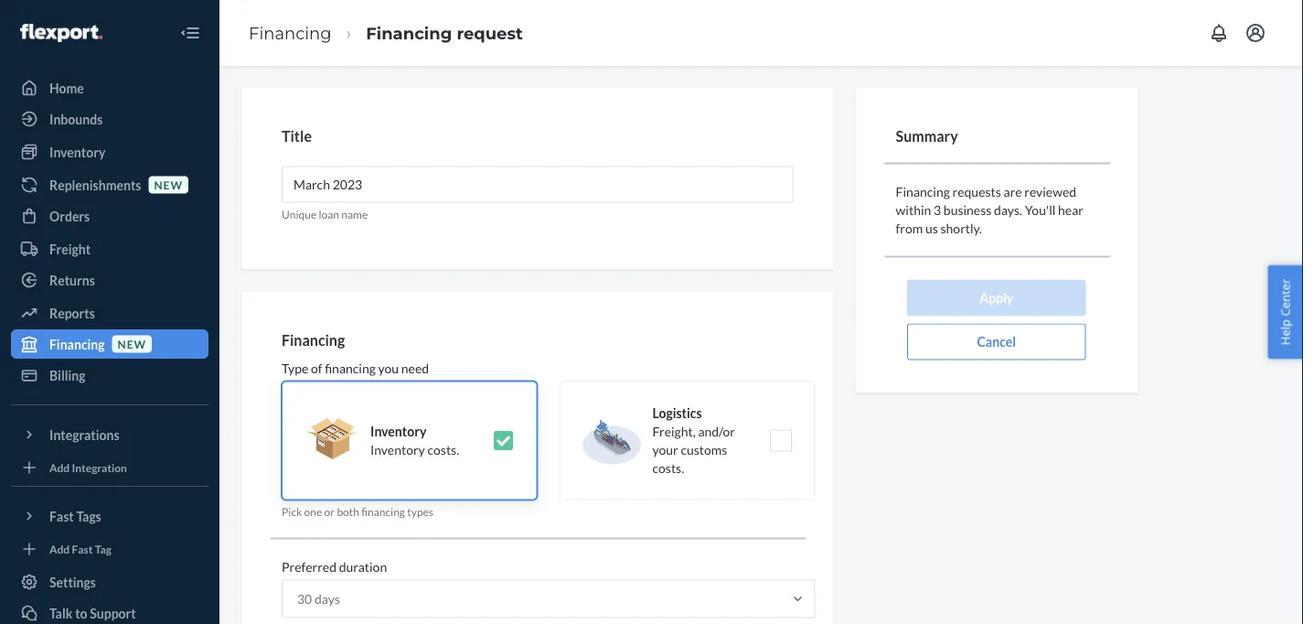 Task type: locate. For each thing, give the bounding box(es) containing it.
add
[[49, 461, 70, 474], [49, 542, 70, 555]]

3
[[934, 202, 942, 218]]

preferred duration
[[282, 559, 387, 575]]

new
[[154, 178, 183, 191], [118, 337, 146, 350]]

1 add from the top
[[49, 461, 70, 474]]

0 vertical spatial fast
[[49, 508, 74, 524]]

tags
[[76, 508, 101, 524]]

inventory
[[49, 144, 106, 160], [371, 423, 427, 439], [371, 442, 425, 457]]

shortly.
[[941, 221, 983, 236]]

1 vertical spatial new
[[118, 337, 146, 350]]

fast tags
[[49, 508, 101, 524]]

financing for financing requests are reviewed within 3 business days. you'll hear from us shortly.
[[896, 184, 951, 200]]

0 horizontal spatial new
[[118, 337, 146, 350]]

1 horizontal spatial new
[[154, 178, 183, 191]]

pick
[[282, 504, 302, 518]]

1 vertical spatial add
[[49, 542, 70, 555]]

within
[[896, 202, 932, 218]]

financing
[[325, 360, 376, 376], [362, 504, 405, 518]]

costs. down your
[[653, 460, 685, 476]]

new for replenishments
[[154, 178, 183, 191]]

0 vertical spatial add
[[49, 461, 70, 474]]

talk
[[49, 605, 73, 621]]

breadcrumbs navigation
[[234, 6, 538, 60]]

your
[[653, 442, 679, 457]]

billing
[[49, 367, 86, 383]]

fast left tag
[[72, 542, 93, 555]]

add integration
[[49, 461, 127, 474]]

returns link
[[11, 265, 209, 295]]

financing requests are reviewed within 3 business days. you'll hear from us shortly.
[[896, 184, 1084, 236]]

2 add from the top
[[49, 542, 70, 555]]

inventory for inventory inventory costs.
[[371, 423, 427, 439]]

inventory for inventory
[[49, 144, 106, 160]]

reports link
[[11, 298, 209, 328]]

1 vertical spatial costs.
[[653, 460, 685, 476]]

integration
[[72, 461, 127, 474]]

1 vertical spatial inventory
[[371, 423, 427, 439]]

30 days
[[297, 591, 340, 607]]

check square image
[[493, 429, 515, 451]]

one
[[304, 504, 322, 518]]

freight
[[49, 241, 91, 257]]

settings
[[49, 574, 96, 590]]

help center
[[1278, 279, 1294, 345]]

add up settings
[[49, 542, 70, 555]]

settings link
[[11, 567, 209, 597]]

financing right both
[[362, 504, 405, 518]]

center
[[1278, 279, 1294, 316]]

you'll
[[1025, 202, 1056, 218]]

fast left tags
[[49, 508, 74, 524]]

financing link
[[249, 23, 332, 43]]

unique loan name
[[282, 207, 368, 221]]

inventory up types
[[371, 442, 425, 457]]

financing
[[249, 23, 332, 43], [366, 23, 452, 43], [896, 184, 951, 200], [282, 331, 345, 349], [49, 336, 105, 352]]

logistics
[[653, 405, 702, 421]]

inventory down inbounds
[[49, 144, 106, 160]]

1 horizontal spatial costs.
[[653, 460, 685, 476]]

hear
[[1059, 202, 1084, 218]]

0 vertical spatial costs.
[[428, 442, 459, 457]]

loan
[[319, 207, 339, 221]]

new up orders link
[[154, 178, 183, 191]]

business
[[944, 202, 992, 218]]

types
[[407, 504, 434, 518]]

0 vertical spatial new
[[154, 178, 183, 191]]

type of financing you need
[[282, 360, 429, 376]]

days
[[315, 591, 340, 607]]

0 vertical spatial financing
[[325, 360, 376, 376]]

financing right of
[[325, 360, 376, 376]]

apply
[[980, 290, 1014, 306]]

inventory down you
[[371, 423, 427, 439]]

close navigation image
[[179, 22, 201, 44]]

reviewed
[[1025, 184, 1077, 200]]

us
[[926, 221, 939, 236]]

orders link
[[11, 201, 209, 231]]

inventory link
[[11, 137, 209, 167]]

open notifications image
[[1209, 22, 1231, 44]]

costs.
[[428, 442, 459, 457], [653, 460, 685, 476]]

talk to support button
[[11, 598, 209, 624]]

requests
[[953, 184, 1002, 200]]

new down reports link
[[118, 337, 146, 350]]

0 vertical spatial inventory
[[49, 144, 106, 160]]

add left integration
[[49, 461, 70, 474]]

type
[[282, 360, 309, 376]]

duration
[[339, 559, 387, 575]]

help center button
[[1269, 265, 1304, 359]]

fast
[[49, 508, 74, 524], [72, 542, 93, 555]]

financing for financing link
[[249, 23, 332, 43]]

new for financing
[[118, 337, 146, 350]]

add fast tag
[[49, 542, 112, 555]]

0 horizontal spatial costs.
[[428, 442, 459, 457]]

title
[[282, 127, 312, 145]]

financing inside financing requests are reviewed within 3 business days. you'll hear from us shortly.
[[896, 184, 951, 200]]

freight link
[[11, 234, 209, 264]]

fast inside dropdown button
[[49, 508, 74, 524]]

costs. left check square icon
[[428, 442, 459, 457]]

need
[[402, 360, 429, 376]]

cancel
[[978, 334, 1017, 350]]



Task type: describe. For each thing, give the bounding box(es) containing it.
returns
[[49, 272, 95, 288]]

or
[[324, 504, 335, 518]]

add fast tag link
[[11, 538, 209, 560]]

cancel button
[[908, 324, 1087, 360]]

inbounds
[[49, 111, 103, 127]]

days.
[[995, 202, 1023, 218]]

30
[[297, 591, 312, 607]]

integrations button
[[11, 420, 209, 449]]

2 vertical spatial inventory
[[371, 442, 425, 457]]

talk to support
[[49, 605, 136, 621]]

to
[[75, 605, 87, 621]]

open account menu image
[[1245, 22, 1267, 44]]

customs
[[681, 442, 728, 457]]

add integration link
[[11, 457, 209, 479]]

financing request link
[[366, 23, 523, 43]]

apply button
[[908, 280, 1087, 316]]

help
[[1278, 319, 1294, 345]]

home link
[[11, 73, 209, 102]]

reports
[[49, 305, 95, 321]]

inbounds link
[[11, 104, 209, 134]]

billing link
[[11, 361, 209, 390]]

flexport logo image
[[20, 24, 102, 42]]

you
[[378, 360, 399, 376]]

financing request
[[366, 23, 523, 43]]

inventory inventory costs.
[[371, 423, 459, 457]]

pick one or both financing types
[[282, 504, 434, 518]]

1 vertical spatial financing
[[362, 504, 405, 518]]

add for add integration
[[49, 461, 70, 474]]

summary
[[896, 127, 959, 145]]

freight,
[[653, 423, 696, 439]]

name
[[342, 207, 368, 221]]

1 vertical spatial fast
[[72, 542, 93, 555]]

unique
[[282, 207, 317, 221]]

preferred
[[282, 559, 337, 575]]

both
[[337, 504, 360, 518]]

costs. inside inventory inventory costs.
[[428, 442, 459, 457]]

logistics freight, and/or your customs costs.
[[653, 405, 736, 476]]

add for add fast tag
[[49, 542, 70, 555]]

integrations
[[49, 427, 120, 442]]

costs. inside logistics freight, and/or your customs costs.
[[653, 460, 685, 476]]

from
[[896, 221, 923, 236]]

of
[[311, 360, 322, 376]]

are
[[1004, 184, 1023, 200]]

request
[[457, 23, 523, 43]]

replenishments
[[49, 177, 141, 193]]

fast tags button
[[11, 501, 209, 531]]

and/or
[[699, 423, 736, 439]]

orders
[[49, 208, 90, 224]]

tag
[[95, 542, 112, 555]]

support
[[90, 605, 136, 621]]

home
[[49, 80, 84, 96]]

e.g. March 2023 inventory top-up field
[[282, 166, 794, 203]]

financing for financing request
[[366, 23, 452, 43]]



Task type: vqa. For each thing, say whether or not it's contained in the screenshot.
the topmost Open user actions icon
no



